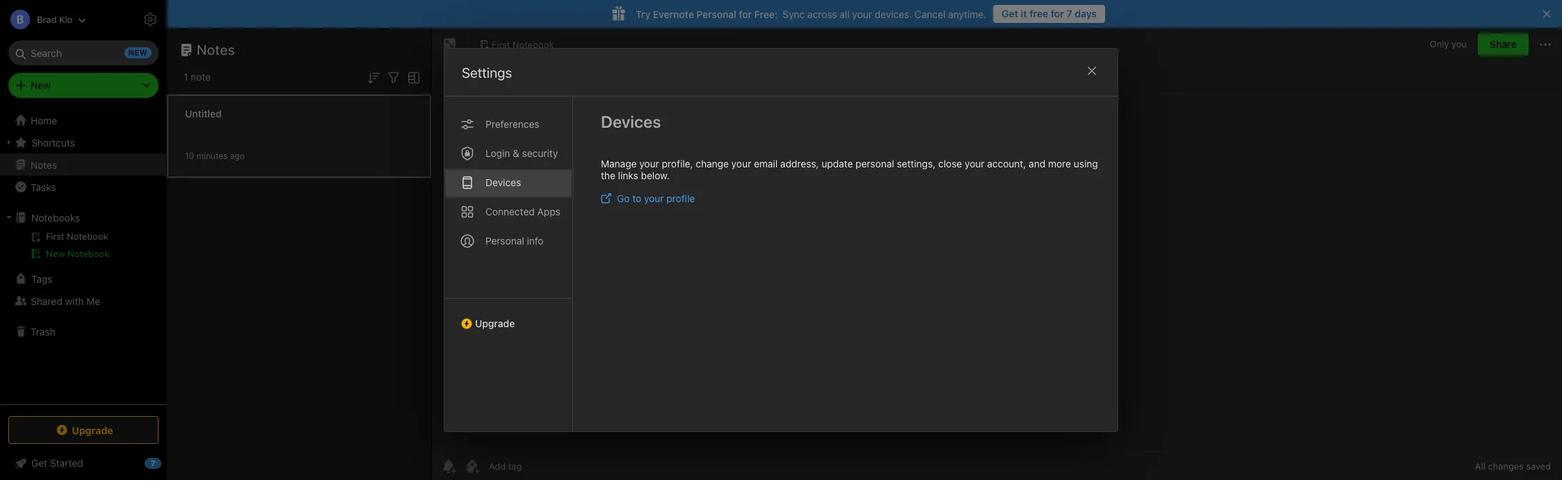 Task type: locate. For each thing, give the bounding box(es) containing it.
go to your profile button
[[601, 193, 695, 205]]

&
[[513, 148, 520, 159]]

new notebook group
[[0, 229, 166, 268]]

None search field
[[18, 40, 149, 65]]

expand notebooks image
[[3, 212, 15, 223]]

shared
[[31, 295, 62, 307]]

connected
[[486, 206, 535, 218]]

all
[[1476, 461, 1486, 472]]

all changes saved
[[1476, 461, 1552, 472]]

0 horizontal spatial upgrade button
[[8, 417, 159, 445]]

your
[[853, 8, 872, 20], [640, 158, 659, 170], [732, 158, 752, 170], [965, 158, 985, 170], [644, 193, 664, 205]]

sync
[[783, 8, 805, 20]]

change
[[696, 158, 729, 170]]

1 vertical spatial devices
[[486, 177, 521, 189]]

devices up manage
[[601, 112, 661, 132]]

devices
[[601, 112, 661, 132], [486, 177, 521, 189]]

new
[[31, 79, 51, 91], [46, 248, 65, 260]]

new up "home"
[[31, 79, 51, 91]]

0 vertical spatial notebook
[[513, 39, 554, 50]]

1 horizontal spatial notebook
[[513, 39, 554, 50]]

your right all
[[853, 8, 872, 20]]

new up tags
[[46, 248, 65, 260]]

the
[[601, 170, 616, 182]]

account,
[[988, 158, 1027, 170]]

new button
[[8, 73, 159, 98]]

home
[[31, 114, 57, 126]]

login
[[486, 148, 510, 159]]

1 note
[[184, 71, 211, 83]]

add tag image
[[464, 459, 481, 475]]

1 vertical spatial notes
[[31, 159, 57, 171]]

1 vertical spatial upgrade button
[[8, 417, 159, 445]]

your right links
[[640, 158, 659, 170]]

0 vertical spatial personal
[[697, 8, 737, 20]]

notes
[[197, 42, 235, 58], [31, 159, 57, 171]]

shortcuts
[[31, 137, 75, 149]]

Search text field
[[18, 40, 149, 65]]

expand note image
[[442, 36, 459, 53]]

for left the "7"
[[1051, 8, 1065, 19]]

0 horizontal spatial notebook
[[68, 248, 110, 260]]

new notebook
[[46, 248, 110, 260]]

upgrade
[[475, 318, 515, 330], [72, 425, 113, 437]]

tab list
[[445, 97, 573, 432]]

0 horizontal spatial personal
[[486, 235, 524, 247]]

new inside new popup button
[[31, 79, 51, 91]]

for
[[1051, 8, 1065, 19], [739, 8, 752, 20]]

1 for from the left
[[1051, 8, 1065, 19]]

1 vertical spatial new
[[46, 248, 65, 260]]

2 for from the left
[[739, 8, 752, 20]]

notes up note
[[197, 42, 235, 58]]

all
[[840, 8, 850, 20]]

upgrade button
[[445, 299, 573, 335], [8, 417, 159, 445]]

personal right evernote
[[697, 8, 737, 20]]

note
[[191, 71, 211, 83]]

first notebook button
[[475, 35, 559, 54]]

get
[[1002, 8, 1019, 19]]

7
[[1067, 8, 1073, 19]]

new notebook button
[[0, 246, 166, 262]]

get it free for 7 days button
[[994, 5, 1106, 23]]

evernote
[[653, 8, 694, 20]]

trash
[[31, 326, 55, 338]]

1 horizontal spatial devices
[[601, 112, 661, 132]]

tasks button
[[0, 176, 166, 198]]

changes
[[1489, 461, 1524, 472]]

first
[[492, 39, 510, 50]]

for for 7
[[1051, 8, 1065, 19]]

me
[[86, 295, 100, 307]]

1 horizontal spatial for
[[1051, 8, 1065, 19]]

only
[[1430, 38, 1450, 50]]

new inside new notebook button
[[46, 248, 65, 260]]

personal info
[[486, 235, 544, 247]]

tree containing home
[[0, 109, 167, 404]]

0 horizontal spatial notes
[[31, 159, 57, 171]]

for inside button
[[1051, 8, 1065, 19]]

1 horizontal spatial upgrade
[[475, 318, 515, 330]]

try evernote personal for free: sync across all your devices. cancel anytime.
[[636, 8, 987, 20]]

notebooks link
[[0, 207, 166, 229]]

tree
[[0, 109, 167, 404]]

notebook
[[513, 39, 554, 50], [68, 248, 110, 260]]

it
[[1021, 8, 1027, 19]]

notebook for first notebook
[[513, 39, 554, 50]]

for left free:
[[739, 8, 752, 20]]

0 vertical spatial new
[[31, 79, 51, 91]]

0 horizontal spatial upgrade
[[72, 425, 113, 437]]

1 horizontal spatial notes
[[197, 42, 235, 58]]

personal
[[697, 8, 737, 20], [486, 235, 524, 247]]

0 vertical spatial upgrade button
[[445, 299, 573, 335]]

personal down 'connected'
[[486, 235, 524, 247]]

notes up tasks at the top of page
[[31, 159, 57, 171]]

0 vertical spatial upgrade
[[475, 318, 515, 330]]

address,
[[781, 158, 819, 170]]

days
[[1075, 8, 1097, 19]]

settings
[[462, 65, 512, 81]]

devices down login
[[486, 177, 521, 189]]

notebook up tags button
[[68, 248, 110, 260]]

1 vertical spatial notebook
[[68, 248, 110, 260]]

0 vertical spatial notes
[[197, 42, 235, 58]]

security
[[522, 148, 558, 159]]

new for new notebook
[[46, 248, 65, 260]]

notebook inside note window 'element'
[[513, 39, 554, 50]]

1 vertical spatial personal
[[486, 235, 524, 247]]

saved
[[1527, 461, 1552, 472]]

1 horizontal spatial upgrade button
[[445, 299, 573, 335]]

notebook right "first"
[[513, 39, 554, 50]]

trash link
[[0, 321, 166, 343]]

go to your profile
[[617, 193, 695, 205]]

notebook inside group
[[68, 248, 110, 260]]

0 horizontal spatial for
[[739, 8, 752, 20]]

ago
[[230, 151, 245, 161]]



Task type: describe. For each thing, give the bounding box(es) containing it.
links
[[618, 170, 639, 182]]

untitled
[[185, 107, 222, 119]]

notebooks
[[31, 212, 80, 224]]

and
[[1029, 158, 1046, 170]]

go
[[617, 193, 630, 205]]

10
[[185, 151, 194, 161]]

close image
[[1084, 63, 1101, 79]]

minutes
[[197, 151, 228, 161]]

info
[[527, 235, 544, 247]]

close
[[939, 158, 962, 170]]

0 vertical spatial devices
[[601, 112, 661, 132]]

your right close
[[965, 158, 985, 170]]

Note Editor text field
[[432, 95, 1563, 452]]

shared with me link
[[0, 290, 166, 312]]

shortcuts button
[[0, 132, 166, 154]]

more
[[1049, 158, 1071, 170]]

connected apps
[[486, 206, 561, 218]]

preferences
[[486, 118, 540, 130]]

manage
[[601, 158, 637, 170]]

only you
[[1430, 38, 1467, 50]]

for for free:
[[739, 8, 752, 20]]

your left email
[[732, 158, 752, 170]]

cancel
[[915, 8, 946, 20]]

new for new
[[31, 79, 51, 91]]

shared with me
[[31, 295, 100, 307]]

0 horizontal spatial devices
[[486, 177, 521, 189]]

your right to
[[644, 193, 664, 205]]

note window element
[[432, 28, 1563, 481]]

with
[[65, 295, 84, 307]]

notes link
[[0, 154, 166, 176]]

free
[[1030, 8, 1049, 19]]

first notebook
[[492, 39, 554, 50]]

free:
[[755, 8, 778, 20]]

using
[[1074, 158, 1098, 170]]

settings image
[[142, 11, 159, 28]]

home link
[[0, 109, 167, 132]]

add a reminder image
[[440, 459, 457, 475]]

tab list containing preferences
[[445, 97, 573, 432]]

to
[[633, 193, 642, 205]]

tags button
[[0, 268, 166, 290]]

try
[[636, 8, 651, 20]]

1 vertical spatial upgrade
[[72, 425, 113, 437]]

tasks
[[31, 181, 56, 193]]

below.
[[641, 170, 670, 182]]

1
[[184, 71, 188, 83]]

login & security
[[486, 148, 558, 159]]

apps
[[538, 206, 561, 218]]

get it free for 7 days
[[1002, 8, 1097, 19]]

tags
[[31, 273, 52, 285]]

anytime.
[[949, 8, 987, 20]]

across
[[808, 8, 837, 20]]

you
[[1452, 38, 1467, 50]]

profile
[[667, 193, 695, 205]]

update
[[822, 158, 853, 170]]

notebook for new notebook
[[68, 248, 110, 260]]

manage your profile, change your email address, update personal settings, close your account, and more using the links below.
[[601, 158, 1098, 182]]

email
[[754, 158, 778, 170]]

personal
[[856, 158, 895, 170]]

share button
[[1478, 33, 1529, 56]]

devices.
[[875, 8, 912, 20]]

1 horizontal spatial personal
[[697, 8, 737, 20]]

settings,
[[897, 158, 936, 170]]

share
[[1490, 38, 1517, 50]]

10 minutes ago
[[185, 151, 245, 161]]

profile,
[[662, 158, 693, 170]]



Task type: vqa. For each thing, say whether or not it's contained in the screenshot.
"with" to the bottom
no



